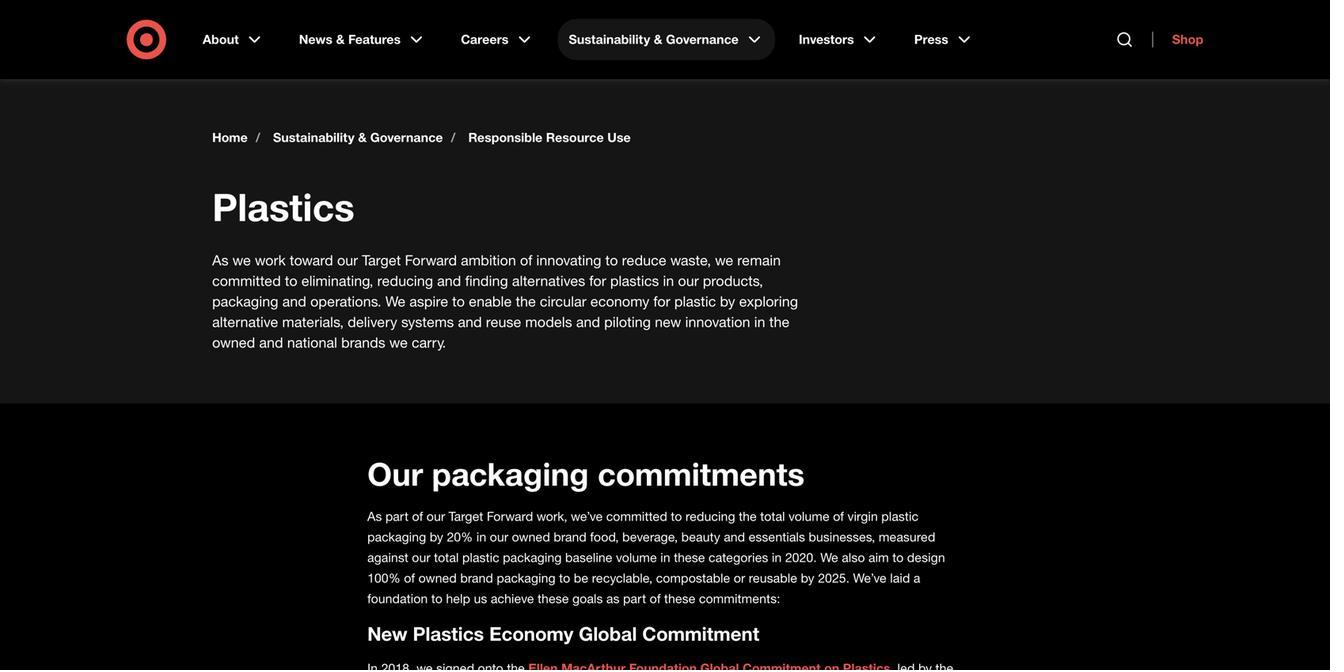 Task type: describe. For each thing, give the bounding box(es) containing it.
also
[[842, 550, 865, 566]]

0 vertical spatial the
[[516, 293, 536, 310]]

and down 'circular' at the top
[[576, 314, 600, 331]]

our
[[367, 455, 423, 494]]

innovating
[[536, 252, 602, 269]]

target inside as part of our target forward work, we've committed to reducing the total volume of virgin plastic packaging by 20% in our owned brand food, beverage, beauty and essentials businesses, measured against our total plastic packaging baseline volume in these categories in 2020. we also aim to design 100% of owned brand packaging to be recyclable, compostable or reusable by 2025. we've laid a foundation to help us achieve these goals as part of these commitments:
[[449, 509, 483, 525]]

committed inside as part of our target forward work, we've committed to reducing the total volume of virgin plastic packaging by 20% in our owned brand food, beverage, beauty and essentials businesses, measured against our total plastic packaging baseline volume in these categories in 2020. we also aim to design 100% of owned brand packaging to be recyclable, compostable or reusable by 2025. we've laid a foundation to help us achieve these goals as part of these commitments:
[[606, 509, 668, 525]]

shop
[[1173, 32, 1204, 47]]

responsible resource use link
[[468, 130, 631, 146]]

shop link
[[1153, 32, 1204, 48]]

our packaging commitments
[[367, 455, 805, 494]]

achieve
[[491, 592, 534, 607]]

news & features
[[299, 32, 401, 47]]

reducing inside as we work toward our target forward ambition of innovating to reduce waste, we remain committed to eliminating, reducing and finding alternatives for plastics in our products, packaging and operations. we aspire to enable the circular economy for plastic by exploring alternative materials, delivery systems and reuse models and piloting new innovation in the owned and national brands we carry.
[[377, 272, 433, 289]]

systems
[[401, 314, 454, 331]]

commitments
[[598, 455, 805, 494]]

investors
[[799, 32, 854, 47]]

packaging up 'achieve'
[[497, 571, 556, 586]]

1 horizontal spatial part
[[623, 592, 646, 607]]

new
[[367, 623, 408, 646]]

careers link
[[450, 19, 545, 60]]

1 horizontal spatial sustainability & governance link
[[558, 19, 775, 60]]

of down recyclable,
[[650, 592, 661, 607]]

commitment
[[642, 623, 760, 646]]

sustainability for sustainability & governance link to the left
[[273, 130, 355, 145]]

of down our
[[412, 509, 423, 525]]

1 horizontal spatial governance
[[666, 32, 739, 47]]

materials,
[[282, 314, 344, 331]]

we inside as we work toward our target forward ambition of innovating to reduce waste, we remain committed to eliminating, reducing and finding alternatives for plastics in our products, packaging and operations. we aspire to enable the circular economy for plastic by exploring alternative materials, delivery systems and reuse models and piloting new innovation in the owned and national brands we carry.
[[385, 293, 406, 310]]

packaging inside as we work toward our target forward ambition of innovating to reduce waste, we remain committed to eliminating, reducing and finding alternatives for plastics in our products, packaging and operations. we aspire to enable the circular economy for plastic by exploring alternative materials, delivery systems and reuse models and piloting new innovation in the owned and national brands we carry.
[[212, 293, 278, 310]]

ambition
[[461, 252, 516, 269]]

about link
[[192, 19, 275, 60]]

responsible
[[468, 130, 543, 145]]

piloting
[[604, 314, 651, 331]]

commitments:
[[699, 592, 780, 607]]

finding
[[465, 272, 508, 289]]

and up materials,
[[282, 293, 306, 310]]

goals
[[573, 592, 603, 607]]

delivery
[[348, 314, 397, 331]]

0 horizontal spatial plastic
[[462, 550, 500, 566]]

to left help
[[431, 592, 443, 607]]

models
[[525, 314, 572, 331]]

and down enable
[[458, 314, 482, 331]]

compostable
[[656, 571, 730, 586]]

2 vertical spatial owned
[[419, 571, 457, 586]]

committed inside as we work toward our target forward ambition of innovating to reduce waste, we remain committed to eliminating, reducing and finding alternatives for plastics in our products, packaging and operations. we aspire to enable the circular economy for plastic by exploring alternative materials, delivery systems and reuse models and piloting new innovation in the owned and national brands we carry.
[[212, 272, 281, 289]]

2 horizontal spatial plastic
[[882, 509, 919, 525]]

by inside as we work toward our target forward ambition of innovating to reduce waste, we remain committed to eliminating, reducing and finding alternatives for plastics in our products, packaging and operations. we aspire to enable the circular economy for plastic by exploring alternative materials, delivery systems and reuse models and piloting new innovation in the owned and national brands we carry.
[[720, 293, 735, 310]]

1 vertical spatial total
[[434, 550, 459, 566]]

home
[[212, 130, 248, 145]]

plastics
[[610, 272, 659, 289]]

economy
[[591, 293, 650, 310]]

aspire
[[410, 293, 448, 310]]

food,
[[590, 530, 619, 545]]

a
[[914, 571, 921, 586]]

in down beverage,
[[661, 550, 670, 566]]

or
[[734, 571, 745, 586]]

enable
[[469, 293, 512, 310]]

1 horizontal spatial sustainability & governance
[[569, 32, 739, 47]]

new
[[655, 314, 681, 331]]

categories
[[709, 550, 769, 566]]

of inside as we work toward our target forward ambition of innovating to reduce waste, we remain committed to eliminating, reducing and finding alternatives for plastics in our products, packaging and operations. we aspire to enable the circular economy for plastic by exploring alternative materials, delivery systems and reuse models and piloting new innovation in the owned and national brands we carry.
[[520, 252, 533, 269]]

economy
[[489, 623, 574, 646]]

baseline
[[565, 550, 613, 566]]

in down the essentials
[[772, 550, 782, 566]]

toward
[[290, 252, 333, 269]]

packaging up against
[[367, 530, 426, 545]]

about
[[203, 32, 239, 47]]

as
[[607, 592, 620, 607]]

work
[[255, 252, 286, 269]]

beauty
[[682, 530, 720, 545]]

news
[[299, 32, 333, 47]]

of up businesses,
[[833, 509, 844, 525]]

press link
[[903, 19, 985, 60]]

2 vertical spatial by
[[801, 571, 815, 586]]

careers
[[461, 32, 509, 47]]

national
[[287, 334, 337, 351]]

reducing inside as part of our target forward work, we've committed to reducing the total volume of virgin plastic packaging by 20% in our owned brand food, beverage, beauty and essentials businesses, measured against our total plastic packaging baseline volume in these categories in 2020. we also aim to design 100% of owned brand packaging to be recyclable, compostable or reusable by 2025. we've laid a foundation to help us achieve these goals as part of these commitments:
[[686, 509, 735, 525]]

1 vertical spatial volume
[[616, 550, 657, 566]]

design
[[907, 550, 945, 566]]

brands
[[341, 334, 386, 351]]

global
[[579, 623, 637, 646]]

aim
[[869, 550, 889, 566]]

to up plastics
[[606, 252, 618, 269]]

press
[[914, 32, 949, 47]]

0 horizontal spatial sustainability & governance
[[273, 130, 443, 145]]

1 horizontal spatial we
[[389, 334, 408, 351]]

innovation
[[685, 314, 751, 331]]



Task type: vqa. For each thing, say whether or not it's contained in the screenshot.
Company to the bottom
no



Task type: locate. For each thing, give the bounding box(es) containing it.
alternatives
[[512, 272, 585, 289]]

1 horizontal spatial target
[[449, 509, 483, 525]]

products,
[[703, 272, 763, 289]]

packaging up work,
[[432, 455, 589, 494]]

total down the 20%
[[434, 550, 459, 566]]

1 horizontal spatial reducing
[[686, 509, 735, 525]]

packaging
[[212, 293, 278, 310], [432, 455, 589, 494], [367, 530, 426, 545], [503, 550, 562, 566], [497, 571, 556, 586]]

we left work
[[233, 252, 251, 269]]

resource
[[546, 130, 604, 145]]

foundation
[[367, 592, 428, 607]]

0 horizontal spatial reducing
[[377, 272, 433, 289]]

target inside as we work toward our target forward ambition of innovating to reduce waste, we remain committed to eliminating, reducing and finding alternatives for plastics in our products, packaging and operations. we aspire to enable the circular economy for plastic by exploring alternative materials, delivery systems and reuse models and piloting new innovation in the owned and national brands we carry.
[[362, 252, 401, 269]]

of up alternatives
[[520, 252, 533, 269]]

0 vertical spatial brand
[[554, 530, 587, 545]]

0 vertical spatial we
[[385, 293, 406, 310]]

2025.
[[818, 571, 850, 586]]

1 vertical spatial for
[[654, 293, 671, 310]]

0 vertical spatial plastic
[[675, 293, 716, 310]]

0 horizontal spatial plastics
[[212, 184, 355, 230]]

measured
[[879, 530, 936, 545]]

we left carry.
[[389, 334, 408, 351]]

1 vertical spatial the
[[770, 314, 790, 331]]

&
[[336, 32, 345, 47], [654, 32, 663, 47], [358, 130, 367, 145]]

owned inside as we work toward our target forward ambition of innovating to reduce waste, we remain committed to eliminating, reducing and finding alternatives for plastics in our products, packaging and operations. we aspire to enable the circular economy for plastic by exploring alternative materials, delivery systems and reuse models and piloting new innovation in the owned and national brands we carry.
[[212, 334, 255, 351]]

and up aspire
[[437, 272, 461, 289]]

forward left work,
[[487, 509, 533, 525]]

owned down work,
[[512, 530, 550, 545]]

the up reuse
[[516, 293, 536, 310]]

as part of our target forward work, we've committed to reducing the total volume of virgin plastic packaging by 20% in our owned brand food, beverage, beauty and essentials businesses, measured against our total plastic packaging baseline volume in these categories in 2020. we also aim to design 100% of owned brand packaging to be recyclable, compostable or reusable by 2025. we've laid a foundation to help us achieve these goals as part of these commitments:
[[367, 509, 945, 607]]

brand up us
[[460, 571, 493, 586]]

1 horizontal spatial &
[[358, 130, 367, 145]]

for up new
[[654, 293, 671, 310]]

plastic up measured
[[882, 509, 919, 525]]

in down waste,
[[663, 272, 674, 289]]

circular
[[540, 293, 587, 310]]

0 horizontal spatial sustainability & governance link
[[273, 130, 443, 146]]

0 vertical spatial reducing
[[377, 272, 433, 289]]

beverage,
[[622, 530, 678, 545]]

0 horizontal spatial for
[[589, 272, 606, 289]]

we
[[233, 252, 251, 269], [715, 252, 734, 269], [389, 334, 408, 351]]

reusable
[[749, 571, 798, 586]]

forward up aspire
[[405, 252, 457, 269]]

eliminating,
[[301, 272, 373, 289]]

we up 'delivery'
[[385, 293, 406, 310]]

businesses,
[[809, 530, 875, 545]]

0 vertical spatial governance
[[666, 32, 739, 47]]

work,
[[537, 509, 567, 525]]

forward inside as we work toward our target forward ambition of innovating to reduce waste, we remain committed to eliminating, reducing and finding alternatives for plastics in our products, packaging and operations. we aspire to enable the circular economy for plastic by exploring alternative materials, delivery systems and reuse models and piloting new innovation in the owned and national brands we carry.
[[405, 252, 457, 269]]

we've
[[853, 571, 887, 586]]

by down products, at the top of page
[[720, 293, 735, 310]]

plastic up innovation
[[675, 293, 716, 310]]

total
[[760, 509, 785, 525], [434, 550, 459, 566]]

0 horizontal spatial owned
[[212, 334, 255, 351]]

plastic inside as we work toward our target forward ambition of innovating to reduce waste, we remain committed to eliminating, reducing and finding alternatives for plastics in our products, packaging and operations. we aspire to enable the circular economy for plastic by exploring alternative materials, delivery systems and reuse models and piloting new innovation in the owned and national brands we carry.
[[675, 293, 716, 310]]

these
[[674, 550, 705, 566], [538, 592, 569, 607], [664, 592, 696, 607]]

plastic
[[675, 293, 716, 310], [882, 509, 919, 525], [462, 550, 500, 566]]

2 horizontal spatial &
[[654, 32, 663, 47]]

us
[[474, 592, 487, 607]]

reuse
[[486, 314, 521, 331]]

we up products, at the top of page
[[715, 252, 734, 269]]

1 horizontal spatial owned
[[419, 571, 457, 586]]

these left goals
[[538, 592, 569, 607]]

carry.
[[412, 334, 446, 351]]

packaging up alternative
[[212, 293, 278, 310]]

essentials
[[749, 530, 805, 545]]

1 vertical spatial part
[[623, 592, 646, 607]]

recyclable,
[[592, 571, 653, 586]]

0 horizontal spatial as
[[212, 252, 229, 269]]

0 vertical spatial sustainability
[[569, 32, 650, 47]]

1 horizontal spatial plastics
[[413, 623, 484, 646]]

the inside as part of our target forward work, we've committed to reducing the total volume of virgin plastic packaging by 20% in our owned brand food, beverage, beauty and essentials businesses, measured against our total plastic packaging baseline volume in these categories in 2020. we also aim to design 100% of owned brand packaging to be recyclable, compostable or reusable by 2025. we've laid a foundation to help us achieve these goals as part of these commitments:
[[739, 509, 757, 525]]

1 vertical spatial sustainability & governance link
[[273, 130, 443, 146]]

0 horizontal spatial part
[[386, 509, 409, 525]]

0 vertical spatial total
[[760, 509, 785, 525]]

to right aspire
[[452, 293, 465, 310]]

and down alternative
[[259, 334, 283, 351]]

forward inside as part of our target forward work, we've committed to reducing the total volume of virgin plastic packaging by 20% in our owned brand food, beverage, beauty and essentials businesses, measured against our total plastic packaging baseline volume in these categories in 2020. we also aim to design 100% of owned brand packaging to be recyclable, compostable or reusable by 2025. we've laid a foundation to help us achieve these goals as part of these commitments:
[[487, 509, 533, 525]]

0 vertical spatial owned
[[212, 334, 255, 351]]

committed up beverage,
[[606, 509, 668, 525]]

to right aim
[[893, 550, 904, 566]]

0 vertical spatial as
[[212, 252, 229, 269]]

laid
[[890, 571, 910, 586]]

as inside as we work toward our target forward ambition of innovating to reduce waste, we remain committed to eliminating, reducing and finding alternatives for plastics in our products, packaging and operations. we aspire to enable the circular economy for plastic by exploring alternative materials, delivery systems and reuse models and piloting new innovation in the owned and national brands we carry.
[[212, 252, 229, 269]]

by
[[720, 293, 735, 310], [430, 530, 443, 545], [801, 571, 815, 586]]

2 horizontal spatial by
[[801, 571, 815, 586]]

total up the essentials
[[760, 509, 785, 525]]

help
[[446, 592, 470, 607]]

0 horizontal spatial committed
[[212, 272, 281, 289]]

1 horizontal spatial the
[[739, 509, 757, 525]]

1 vertical spatial brand
[[460, 571, 493, 586]]

0 vertical spatial part
[[386, 509, 409, 525]]

virgin
[[848, 509, 878, 525]]

target up eliminating,
[[362, 252, 401, 269]]

2 vertical spatial plastic
[[462, 550, 500, 566]]

0 horizontal spatial sustainability
[[273, 130, 355, 145]]

& for careers
[[336, 32, 345, 47]]

these down compostable
[[664, 592, 696, 607]]

in right the 20%
[[477, 530, 486, 545]]

home link
[[212, 130, 248, 146]]

0 vertical spatial target
[[362, 252, 401, 269]]

investors link
[[788, 19, 891, 60]]

0 horizontal spatial volume
[[616, 550, 657, 566]]

against
[[367, 550, 409, 566]]

1 horizontal spatial by
[[720, 293, 735, 310]]

for up economy
[[589, 272, 606, 289]]

1 vertical spatial reducing
[[686, 509, 735, 525]]

the down exploring
[[770, 314, 790, 331]]

in
[[663, 272, 674, 289], [754, 314, 766, 331], [477, 530, 486, 545], [661, 550, 670, 566], [772, 550, 782, 566]]

0 vertical spatial committed
[[212, 272, 281, 289]]

100%
[[367, 571, 401, 586]]

0 horizontal spatial we
[[233, 252, 251, 269]]

as for our packaging commitments
[[367, 509, 382, 525]]

use
[[607, 130, 631, 145]]

reducing up beauty
[[686, 509, 735, 525]]

volume
[[789, 509, 830, 525], [616, 550, 657, 566]]

as inside as part of our target forward work, we've committed to reducing the total volume of virgin plastic packaging by 20% in our owned brand food, beverage, beauty and essentials businesses, measured against our total plastic packaging baseline volume in these categories in 2020. we also aim to design 100% of owned brand packaging to be recyclable, compostable or reusable by 2025. we've laid a foundation to help us achieve these goals as part of these commitments:
[[367, 509, 382, 525]]

1 vertical spatial governance
[[370, 130, 443, 145]]

1 horizontal spatial total
[[760, 509, 785, 525]]

remain
[[738, 252, 781, 269]]

1 vertical spatial committed
[[606, 509, 668, 525]]

packaging down work,
[[503, 550, 562, 566]]

1 vertical spatial target
[[449, 509, 483, 525]]

2020.
[[785, 550, 817, 566]]

by left the 20%
[[430, 530, 443, 545]]

new plastics economy global commitment
[[367, 623, 760, 646]]

20%
[[447, 530, 473, 545]]

plastic down the 20%
[[462, 550, 500, 566]]

owned
[[212, 334, 255, 351], [512, 530, 550, 545], [419, 571, 457, 586]]

of
[[520, 252, 533, 269], [412, 509, 423, 525], [833, 509, 844, 525], [404, 571, 415, 586], [650, 592, 661, 607]]

1 vertical spatial forward
[[487, 509, 533, 525]]

1 vertical spatial we
[[821, 550, 839, 566]]

0 vertical spatial by
[[720, 293, 735, 310]]

by down 2020.
[[801, 571, 815, 586]]

0 vertical spatial sustainability & governance
[[569, 32, 739, 47]]

part
[[386, 509, 409, 525], [623, 592, 646, 607]]

sustainability
[[569, 32, 650, 47], [273, 130, 355, 145]]

2 vertical spatial the
[[739, 509, 757, 525]]

0 vertical spatial volume
[[789, 509, 830, 525]]

1 vertical spatial sustainability
[[273, 130, 355, 145]]

2 horizontal spatial owned
[[512, 530, 550, 545]]

0 horizontal spatial &
[[336, 32, 345, 47]]

we've
[[571, 509, 603, 525]]

2 horizontal spatial the
[[770, 314, 790, 331]]

committed
[[212, 272, 281, 289], [606, 509, 668, 525]]

1 horizontal spatial brand
[[554, 530, 587, 545]]

to down toward
[[285, 272, 298, 289]]

and
[[437, 272, 461, 289], [282, 293, 306, 310], [458, 314, 482, 331], [576, 314, 600, 331], [259, 334, 283, 351], [724, 530, 745, 545]]

part up against
[[386, 509, 409, 525]]

1 vertical spatial owned
[[512, 530, 550, 545]]

2 horizontal spatial we
[[715, 252, 734, 269]]

volume up the essentials
[[789, 509, 830, 525]]

these up compostable
[[674, 550, 705, 566]]

be
[[574, 571, 589, 586]]

1 vertical spatial by
[[430, 530, 443, 545]]

owned down alternative
[[212, 334, 255, 351]]

sustainability for the right sustainability & governance link
[[569, 32, 650, 47]]

0 vertical spatial sustainability & governance link
[[558, 19, 775, 60]]

1 horizontal spatial forward
[[487, 509, 533, 525]]

of up foundation in the left bottom of the page
[[404, 571, 415, 586]]

the
[[516, 293, 536, 310], [770, 314, 790, 331], [739, 509, 757, 525]]

reducing up aspire
[[377, 272, 433, 289]]

1 vertical spatial plastic
[[882, 509, 919, 525]]

we up 2025.
[[821, 550, 839, 566]]

1 vertical spatial as
[[367, 509, 382, 525]]

0 vertical spatial plastics
[[212, 184, 355, 230]]

1 horizontal spatial we
[[821, 550, 839, 566]]

and up categories
[[724, 530, 745, 545]]

sustainability & governance link
[[558, 19, 775, 60], [273, 130, 443, 146]]

0 horizontal spatial by
[[430, 530, 443, 545]]

0 horizontal spatial brand
[[460, 571, 493, 586]]

volume down beverage,
[[616, 550, 657, 566]]

0 vertical spatial for
[[589, 272, 606, 289]]

in down exploring
[[754, 314, 766, 331]]

the up the essentials
[[739, 509, 757, 525]]

0 horizontal spatial forward
[[405, 252, 457, 269]]

1 horizontal spatial sustainability
[[569, 32, 650, 47]]

1 vertical spatial sustainability & governance
[[273, 130, 443, 145]]

features
[[348, 32, 401, 47]]

1 vertical spatial plastics
[[413, 623, 484, 646]]

plastics down help
[[413, 623, 484, 646]]

1 horizontal spatial for
[[654, 293, 671, 310]]

part right "as"
[[623, 592, 646, 607]]

& for responsible resource use
[[358, 130, 367, 145]]

committed down work
[[212, 272, 281, 289]]

1 horizontal spatial as
[[367, 509, 382, 525]]

0 horizontal spatial we
[[385, 293, 406, 310]]

0 horizontal spatial governance
[[370, 130, 443, 145]]

0 vertical spatial forward
[[405, 252, 457, 269]]

alternative
[[212, 314, 278, 331]]

as we work toward our target forward ambition of innovating to reduce waste, we remain committed to eliminating, reducing and finding alternatives for plastics in our products, packaging and operations. we aspire to enable the circular economy for plastic by exploring alternative materials, delivery systems and reuse models and piloting new innovation in the owned and national brands we carry.
[[212, 252, 798, 351]]

1 horizontal spatial committed
[[606, 509, 668, 525]]

exploring
[[739, 293, 798, 310]]

0 horizontal spatial the
[[516, 293, 536, 310]]

reducing
[[377, 272, 433, 289], [686, 509, 735, 525]]

news & features link
[[288, 19, 437, 60]]

brand
[[554, 530, 587, 545], [460, 571, 493, 586]]

plastics up work
[[212, 184, 355, 230]]

target up the 20%
[[449, 509, 483, 525]]

to up beauty
[[671, 509, 682, 525]]

to left be
[[559, 571, 570, 586]]

and inside as part of our target forward work, we've committed to reducing the total volume of virgin plastic packaging by 20% in our owned brand food, beverage, beauty and essentials businesses, measured against our total plastic packaging baseline volume in these categories in 2020. we also aim to design 100% of owned brand packaging to be recyclable, compostable or reusable by 2025. we've laid a foundation to help us achieve these goals as part of these commitments:
[[724, 530, 745, 545]]

1 horizontal spatial plastic
[[675, 293, 716, 310]]

as up against
[[367, 509, 382, 525]]

as for plastics
[[212, 252, 229, 269]]

0 horizontal spatial target
[[362, 252, 401, 269]]

owned up help
[[419, 571, 457, 586]]

brand down we've
[[554, 530, 587, 545]]

as left work
[[212, 252, 229, 269]]

waste,
[[671, 252, 711, 269]]

we inside as part of our target forward work, we've committed to reducing the total volume of virgin plastic packaging by 20% in our owned brand food, beverage, beauty and essentials businesses, measured against our total plastic packaging baseline volume in these categories in 2020. we also aim to design 100% of owned brand packaging to be recyclable, compostable or reusable by 2025. we've laid a foundation to help us achieve these goals as part of these commitments:
[[821, 550, 839, 566]]

operations.
[[310, 293, 381, 310]]

responsible resource use
[[468, 130, 631, 145]]

0 horizontal spatial total
[[434, 550, 459, 566]]

reduce
[[622, 252, 667, 269]]

1 horizontal spatial volume
[[789, 509, 830, 525]]



